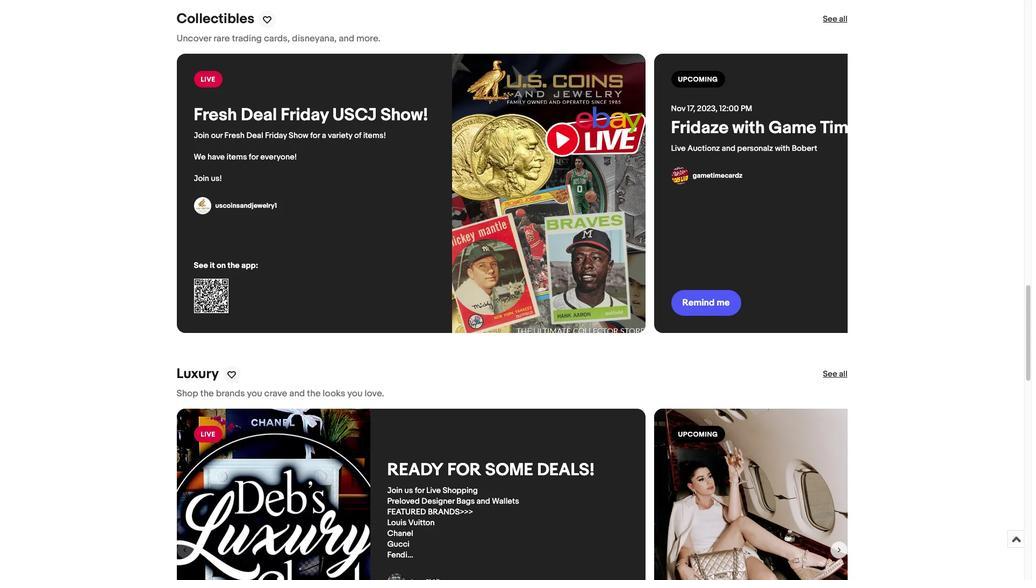 Task type: describe. For each thing, give the bounding box(es) containing it.
on
[[217, 261, 226, 271]]

join inside ready for some deals! join us for live shopping preloved designer bags and wallets featured brands>>> louis vuitton chanel gucci fendi
[[387, 486, 403, 496]]

app:
[[241, 261, 258, 271]]

bags
[[456, 497, 475, 507]]

1 horizontal spatial with
[[775, 144, 790, 154]]

deals!
[[537, 460, 595, 481]]

see it on the app:
[[194, 261, 258, 271]]

cardz
[[862, 118, 910, 139]]

me
[[717, 298, 730, 309]]

0 vertical spatial friday
[[281, 105, 329, 126]]

1 vertical spatial see
[[194, 261, 208, 271]]

vuitton
[[408, 518, 435, 529]]

have
[[208, 152, 225, 163]]

see for collectibles
[[823, 14, 837, 24]]

nov
[[671, 104, 685, 114]]

see for luxury
[[823, 370, 837, 380]]

0 vertical spatial for
[[310, 131, 320, 141]]

live inside ready for some deals! join us for live shopping preloved designer bags and wallets featured brands>>> louis vuitton chanel gucci fendi
[[426, 486, 441, 496]]

louis
[[387, 518, 406, 529]]

collectibles
[[177, 11, 254, 28]]

featured
[[387, 508, 426, 518]]

show
[[289, 131, 308, 141]]

trading
[[232, 34, 262, 44]]

us
[[404, 486, 413, 496]]

personalz
[[737, 144, 773, 154]]

and inside ready for some deals! join us for live shopping preloved designer bags and wallets featured brands>>> louis vuitton chanel gucci fendi
[[477, 497, 490, 507]]

0 horizontal spatial for
[[249, 152, 259, 163]]

power hour- auction image
[[654, 409, 847, 581]]

looks
[[323, 389, 345, 400]]

see all link for collectibles
[[823, 14, 847, 25]]

luxury
[[177, 366, 219, 383]]

items
[[227, 152, 247, 163]]

brands
[[216, 389, 245, 400]]

1 vertical spatial deal
[[246, 131, 263, 141]]

ready for some deals! join us for live shopping preloved designer bags and wallets featured brands>>> louis vuitton chanel gucci fendi 
[[387, 460, 595, 581]]

gametimecardz link
[[671, 167, 743, 185]]

1 vertical spatial fresh
[[224, 131, 245, 141]]

shop the brands you crave and the looks you love.
[[177, 389, 384, 400]]

for
[[447, 460, 481, 481]]

1 you from the left
[[247, 389, 262, 400]]

see all for collectibles
[[823, 14, 847, 24]]

qrcode image
[[194, 279, 228, 314]]

designer
[[422, 497, 455, 507]]

our
[[211, 131, 223, 141]]

everyone!
[[260, 152, 297, 163]]

ready
[[387, 460, 444, 481]]

items!
[[363, 131, 386, 141]]

cards,
[[264, 34, 290, 44]]

for inside ready for some deals! join us for live shopping preloved designer bags and wallets featured brands>>> louis vuitton chanel gucci fendi
[[415, 486, 425, 496]]

more.
[[356, 34, 381, 44]]

uncover rare trading cards, disneyana, and more.
[[177, 34, 381, 44]]

all for luxury
[[839, 370, 847, 380]]

gametimecardz
[[693, 172, 743, 180]]

crave
[[264, 389, 287, 400]]

rare
[[214, 34, 230, 44]]

uscj
[[332, 105, 377, 126]]

2 horizontal spatial the
[[307, 389, 321, 400]]

gucci
[[387, 540, 410, 550]]

nov 17, 2023, 12:00 pm fridaze with game time cardz live auctionz and personalz with bobert
[[671, 104, 910, 154]]

all for collectibles
[[839, 14, 847, 24]]



Task type: vqa. For each thing, say whether or not it's contained in the screenshot.
'listing' related to Tips for listing
no



Task type: locate. For each thing, give the bounding box(es) containing it.
remind me button
[[671, 290, 741, 316]]

uscoinsandjewelry1 image
[[194, 198, 211, 215]]

for right us
[[415, 486, 425, 496]]

love.
[[365, 389, 384, 400]]

fresh right our
[[224, 131, 245, 141]]

time
[[820, 118, 858, 139]]

live inside nov 17, 2023, 12:00 pm fridaze with game time cardz live auctionz and personalz with bobert
[[671, 144, 686, 154]]

pm
[[741, 104, 752, 114]]

deal up everyone!
[[241, 105, 277, 126]]

and
[[339, 34, 354, 44], [722, 144, 735, 154], [289, 389, 305, 400], [477, 497, 490, 507]]

us!
[[211, 174, 222, 184]]

preloved
[[387, 497, 420, 507]]

see all for luxury
[[823, 370, 847, 380]]

0 vertical spatial with
[[732, 118, 765, 139]]

deal up items
[[246, 131, 263, 141]]

with left bobert
[[775, 144, 790, 154]]

2 all from the top
[[839, 370, 847, 380]]

0 horizontal spatial the
[[200, 389, 214, 400]]

fresh deal friday uscj show! join our fresh deal friday show for a variety of items! we have items for everyone! join us!
[[194, 105, 428, 184]]

0 horizontal spatial with
[[732, 118, 765, 139]]

1 all from the top
[[839, 14, 847, 24]]

1 horizontal spatial you
[[347, 389, 363, 400]]

2 see all from the top
[[823, 370, 847, 380]]

0 vertical spatial deal
[[241, 105, 277, 126]]

all
[[839, 14, 847, 24], [839, 370, 847, 380]]

uscoinsandjewelry1 link
[[194, 198, 277, 215]]

0 horizontal spatial you
[[247, 389, 262, 400]]

show!
[[381, 105, 428, 126]]

and right "crave"
[[289, 389, 305, 400]]

see all
[[823, 14, 847, 24], [823, 370, 847, 380]]

deal
[[241, 105, 277, 126], [246, 131, 263, 141]]

upcoming link
[[654, 409, 1032, 581]]

1 vertical spatial all
[[839, 370, 847, 380]]

0 vertical spatial join
[[194, 131, 209, 141]]

0 vertical spatial see all link
[[823, 14, 847, 25]]

fridaze
[[671, 118, 729, 139]]

with down pm
[[732, 118, 765, 139]]

2 upcoming from the top
[[678, 431, 718, 439]]

see all link for luxury
[[823, 370, 847, 380]]

2 see all link from the top
[[823, 370, 847, 380]]

some
[[485, 460, 533, 481]]

0 vertical spatial all
[[839, 14, 847, 24]]

brands>>>
[[428, 508, 473, 518]]

fresh
[[194, 105, 237, 126], [224, 131, 245, 141]]

ready for some deals! image
[[177, 409, 370, 581]]

0 vertical spatial see
[[823, 14, 837, 24]]

friday up everyone!
[[265, 131, 287, 141]]

see
[[823, 14, 837, 24], [194, 261, 208, 271], [823, 370, 837, 380]]

chanel
[[387, 529, 413, 539]]

17,
[[687, 104, 695, 114]]

and left more.
[[339, 34, 354, 44]]

1 vertical spatial see all
[[823, 370, 847, 380]]

and right bags
[[477, 497, 490, 507]]

upcoming
[[678, 75, 718, 84], [678, 431, 718, 439]]

for
[[310, 131, 320, 141], [249, 152, 259, 163], [415, 486, 425, 496]]

live
[[201, 75, 216, 84], [671, 144, 686, 154], [201, 431, 216, 439], [426, 486, 441, 496]]

2 vertical spatial see
[[823, 370, 837, 380]]

auctionz
[[687, 144, 720, 154]]

uncover
[[177, 34, 211, 44]]

and right auctionz
[[722, 144, 735, 154]]

fresh up our
[[194, 105, 237, 126]]

fresh deal friday uscj show! image
[[452, 54, 645, 333]]

1 upcoming from the top
[[678, 75, 718, 84]]

remind
[[682, 298, 715, 309]]

bobert
[[792, 144, 817, 154]]

and inside nov 17, 2023, 12:00 pm fridaze with game time cardz live auctionz and personalz with bobert
[[722, 144, 735, 154]]

shop
[[177, 389, 198, 400]]

remind me
[[682, 298, 730, 309]]

0 vertical spatial see all
[[823, 14, 847, 24]]

you
[[247, 389, 262, 400], [347, 389, 363, 400]]

the left looks at the left bottom of the page
[[307, 389, 321, 400]]

gametimecardz image
[[671, 167, 688, 185]]

you left 'love.' on the left of the page
[[347, 389, 363, 400]]

friday
[[281, 105, 329, 126], [265, 131, 287, 141]]

with
[[732, 118, 765, 139], [775, 144, 790, 154]]

join left our
[[194, 131, 209, 141]]

0 vertical spatial upcoming
[[678, 75, 718, 84]]

12:00
[[719, 104, 739, 114]]

join
[[194, 131, 209, 141], [194, 174, 209, 184], [387, 486, 403, 496]]

join left us!
[[194, 174, 209, 184]]

the right shop
[[200, 389, 214, 400]]

friday up show at the top of page
[[281, 105, 329, 126]]

it
[[210, 261, 215, 271]]

1 see all link from the top
[[823, 14, 847, 25]]

see all link
[[823, 14, 847, 25], [823, 370, 847, 380]]

2 vertical spatial join
[[387, 486, 403, 496]]

for left a
[[310, 131, 320, 141]]

join up preloved
[[387, 486, 403, 496]]

fendi
[[387, 551, 407, 561]]

disneyana,
[[292, 34, 337, 44]]

shopping
[[443, 486, 478, 496]]

for right items
[[249, 152, 259, 163]]

1 vertical spatial upcoming
[[678, 431, 718, 439]]

variety
[[328, 131, 352, 141]]

1 horizontal spatial for
[[310, 131, 320, 141]]

1 vertical spatial for
[[249, 152, 259, 163]]

1 vertical spatial friday
[[265, 131, 287, 141]]

1 vertical spatial with
[[775, 144, 790, 154]]

a
[[322, 131, 326, 141]]

0 vertical spatial fresh
[[194, 105, 237, 126]]

2 horizontal spatial for
[[415, 486, 425, 496]]

1 see all from the top
[[823, 14, 847, 24]]

1 vertical spatial join
[[194, 174, 209, 184]]

wallets
[[492, 497, 519, 507]]

you left "crave"
[[247, 389, 262, 400]]

the right on
[[228, 261, 240, 271]]

game
[[769, 118, 816, 139]]

the
[[228, 261, 240, 271], [200, 389, 214, 400], [307, 389, 321, 400]]

1 vertical spatial see all link
[[823, 370, 847, 380]]

1 horizontal spatial the
[[228, 261, 240, 271]]

of
[[354, 131, 361, 141]]

2 vertical spatial for
[[415, 486, 425, 496]]

2 you from the left
[[347, 389, 363, 400]]

2023,
[[697, 104, 718, 114]]

we
[[194, 152, 206, 163]]

uscoinsandjewelry1
[[215, 202, 277, 210]]



